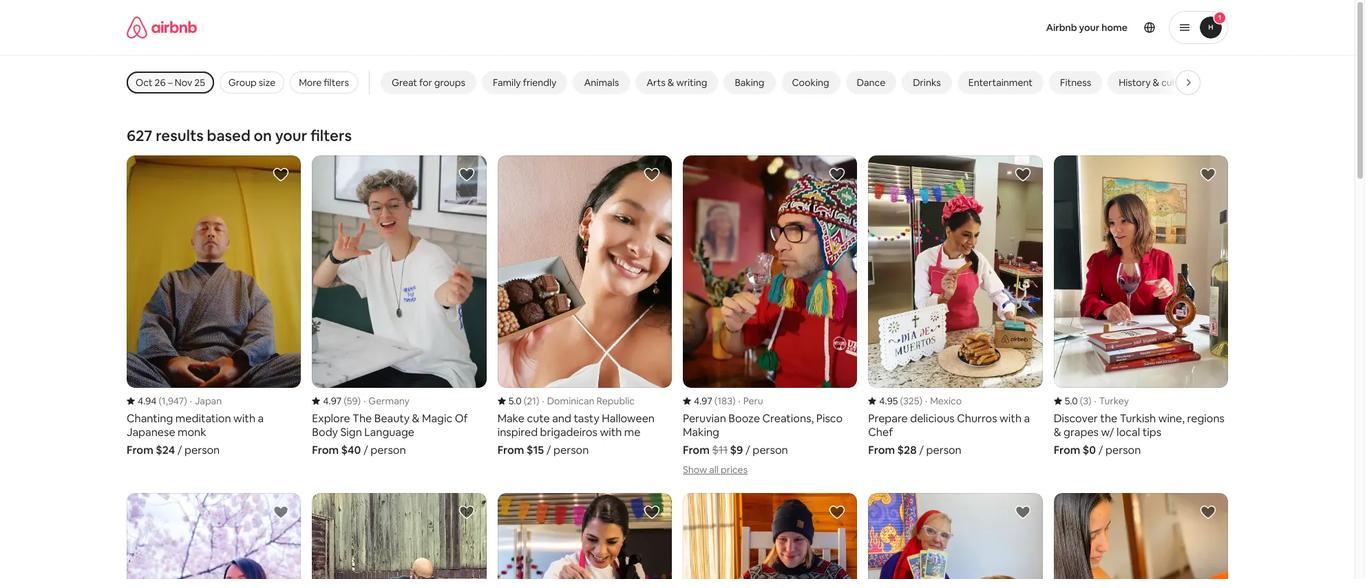 Task type: locate. For each thing, give the bounding box(es) containing it.
& inside button
[[1153, 76, 1160, 89]]

prepare delicious churros with a chef group
[[869, 156, 1043, 458]]

5 ( from the left
[[901, 395, 904, 408]]

& inside 'button'
[[668, 76, 675, 89]]

/ right $0
[[1099, 443, 1104, 458]]

history
[[1119, 76, 1151, 89]]

· inside prepare delicious churros with a chef "group"
[[926, 395, 928, 408]]

4.97 left 183
[[694, 395, 713, 408]]

all
[[710, 464, 719, 476]]

1 ( from the left
[[159, 395, 162, 408]]

person right $9
[[753, 443, 788, 458]]

1 / from the left
[[177, 443, 182, 458]]

183
[[718, 395, 733, 408]]

· japan
[[190, 395, 222, 408]]

history & culture
[[1119, 76, 1193, 89]]

from for from $15 / person
[[498, 443, 524, 458]]

from for from $11 $9 / person show all prices
[[683, 443, 710, 458]]

( inside discover the turkish wine, regions & grapes w/ local tips group
[[1080, 395, 1084, 408]]

1 horizontal spatial 4.97
[[694, 395, 713, 408]]

2 5.0 from the left
[[1065, 395, 1078, 408]]

( right 4.94
[[159, 395, 162, 408]]

0 horizontal spatial 5.0
[[509, 395, 522, 408]]

) left '· peru'
[[733, 395, 736, 408]]

dance button
[[846, 71, 897, 94]]

1 horizontal spatial &
[[1153, 76, 1160, 89]]

your
[[1080, 21, 1100, 34], [275, 126, 307, 145]]

from $0 / person
[[1054, 443, 1141, 458]]

$9
[[730, 443, 744, 458]]

)
[[184, 395, 187, 408], [358, 395, 361, 408], [536, 395, 540, 408], [733, 395, 736, 408], [920, 395, 923, 408], [1089, 395, 1092, 408]]

5.0 inside "make cute and tasty halloween inspired brigadeiros with me" 'group'
[[509, 395, 522, 408]]

home
[[1102, 21, 1128, 34]]

· right the 59
[[364, 395, 366, 408]]

/ inside prepare delicious churros with a chef "group"
[[920, 443, 924, 458]]

4 / from the left
[[746, 443, 751, 458]]

5.0 ( 3 )
[[1065, 395, 1092, 408]]

person inside chanting meditation with a japanese monk group
[[185, 443, 220, 458]]

3 / from the left
[[547, 443, 551, 458]]

· inside "make cute and tasty halloween inspired brigadeiros with me" 'group'
[[542, 395, 545, 408]]

$0
[[1083, 443, 1097, 458]]

save this experience image for from $40
[[458, 167, 475, 183]]

5.0 left the 21
[[509, 395, 522, 408]]

1 vertical spatial your
[[275, 126, 307, 145]]

· right 325
[[926, 395, 928, 408]]

from left '$24'
[[127, 443, 153, 458]]

6 / from the left
[[1099, 443, 1104, 458]]

save this experience image for from $24
[[273, 167, 289, 183]]

2 & from the left
[[1153, 76, 1160, 89]]

person for from $15 / person
[[554, 443, 589, 458]]

) inside prepare delicious churros with a chef "group"
[[920, 395, 923, 408]]

0 horizontal spatial 4.97
[[323, 395, 342, 408]]

1 horizontal spatial 5.0
[[1065, 395, 1078, 408]]

( for from $15
[[524, 395, 527, 408]]

· for from $15
[[542, 395, 545, 408]]

4 from from the left
[[683, 443, 710, 458]]

( inside the explore the beauty & magic of body sign language group
[[344, 395, 347, 408]]

1 person from the left
[[185, 443, 220, 458]]

dance
[[857, 76, 886, 89]]

1 5.0 from the left
[[509, 395, 522, 408]]

person inside "make cute and tasty halloween inspired brigadeiros with me" 'group'
[[554, 443, 589, 458]]

) for from $15
[[536, 395, 540, 408]]

person inside discover the turkish wine, regions & grapes w/ local tips group
[[1106, 443, 1141, 458]]

from up show
[[683, 443, 710, 458]]

1 ) from the left
[[184, 395, 187, 408]]

/ inside "make cute and tasty halloween inspired brigadeiros with me" 'group'
[[547, 443, 551, 458]]

( left '· peru'
[[715, 395, 718, 408]]

· inside chanting meditation with a japanese monk group
[[190, 395, 192, 408]]

3 from from the left
[[498, 443, 524, 458]]

4 ( from the left
[[715, 395, 718, 408]]

4 ) from the left
[[733, 395, 736, 408]]

) left · japan
[[184, 395, 187, 408]]

325
[[904, 395, 920, 408]]

your left home in the top right of the page
[[1080, 21, 1100, 34]]

4.97 left the 59
[[323, 395, 342, 408]]

5.0 left 3 on the right of the page
[[1065, 395, 1078, 408]]

& for history
[[1153, 76, 1160, 89]]

) for from
[[733, 395, 736, 408]]

from left $40
[[312, 443, 339, 458]]

2 person from the left
[[371, 443, 406, 458]]

4.94
[[138, 395, 157, 408]]

3 ) from the left
[[536, 395, 540, 408]]

from $28 / person
[[869, 443, 962, 458]]

6 · from the left
[[1095, 395, 1097, 408]]

from inside prepare delicious churros with a chef "group"
[[869, 443, 895, 458]]

person for from $28 / person
[[927, 443, 962, 458]]

0 horizontal spatial your
[[275, 126, 307, 145]]

1 horizontal spatial your
[[1080, 21, 1100, 34]]

4 person from the left
[[753, 443, 788, 458]]

1 vertical spatial filters
[[311, 126, 352, 145]]

1 4.97 from the left
[[323, 395, 342, 408]]

· right the 21
[[542, 395, 545, 408]]

2 ( from the left
[[344, 395, 347, 408]]

2 ) from the left
[[358, 395, 361, 408]]

2 4.97 from the left
[[694, 395, 713, 408]]

cooking element
[[792, 76, 830, 89]]

/ right $9
[[746, 443, 751, 458]]

rating 4.97 out of 5; 59 reviews image
[[312, 395, 361, 408]]

3 ( from the left
[[524, 395, 527, 408]]

fitness button
[[1050, 71, 1103, 94]]

person right $28
[[927, 443, 962, 458]]

) inside chanting meditation with a japanese monk group
[[184, 395, 187, 408]]

rating 5.0 out of 5; 21 reviews image
[[498, 395, 540, 408]]

drinks button
[[902, 71, 952, 94]]

from $40 / person
[[312, 443, 406, 458]]

$11
[[712, 443, 728, 458]]

· for from $24
[[190, 395, 192, 408]]

2 · from the left
[[364, 395, 366, 408]]

6 person from the left
[[1106, 443, 1141, 458]]

0 vertical spatial filters
[[324, 76, 349, 89]]

3 · from the left
[[542, 395, 545, 408]]

( left · germany
[[344, 395, 347, 408]]

from inside the explore the beauty & magic of body sign language group
[[312, 443, 339, 458]]

save this experience image inside discover the turkish wine, regions & grapes w/ local tips group
[[1200, 167, 1217, 183]]

from inside discover the turkish wine, regions & grapes w/ local tips group
[[1054, 443, 1081, 458]]

4 · from the left
[[739, 395, 741, 408]]

/ for from $24
[[177, 443, 182, 458]]

person right $0
[[1106, 443, 1141, 458]]

drinks
[[913, 76, 941, 89]]

· left peru at the right bottom of page
[[739, 395, 741, 408]]

· inside discover the turkish wine, regions & grapes w/ local tips group
[[1095, 395, 1097, 408]]

group
[[229, 76, 257, 89]]

/ inside the explore the beauty & magic of body sign language group
[[364, 443, 368, 458]]

3 person from the left
[[554, 443, 589, 458]]

6 ( from the left
[[1080, 395, 1084, 408]]

person right $40
[[371, 443, 406, 458]]

person inside from $11 $9 / person show all prices
[[753, 443, 788, 458]]

4.97 ( 183 )
[[694, 395, 736, 408]]

animals
[[584, 76, 619, 89]]

explore the beauty & magic of body sign language group
[[312, 156, 487, 458]]

save this experience image inside the explore the beauty & magic of body sign language group
[[458, 167, 475, 183]]

&
[[668, 76, 675, 89], [1153, 76, 1160, 89]]

( inside "peruvian booze creations, pisco making" group
[[715, 395, 718, 408]]

/ right $40
[[364, 443, 368, 458]]

/ right the $15
[[547, 443, 551, 458]]

· inside the explore the beauty & magic of body sign language group
[[364, 395, 366, 408]]

peruvian booze creations, pisco making group
[[683, 156, 858, 477]]

filters down more filters button
[[311, 126, 352, 145]]

1 · from the left
[[190, 395, 192, 408]]

& left culture
[[1153, 76, 1160, 89]]

/ right $28
[[920, 443, 924, 458]]

2 from from the left
[[312, 443, 339, 458]]

4.97 inside "peruvian booze creations, pisco making" group
[[694, 395, 713, 408]]

person right the $15
[[554, 443, 589, 458]]

rating 4.94 out of 5; 1,947 reviews image
[[127, 395, 187, 408]]

) left · germany
[[358, 395, 361, 408]]

save this experience image
[[644, 167, 660, 183], [1015, 167, 1031, 183], [273, 505, 289, 521], [458, 505, 475, 521], [644, 505, 660, 521], [1200, 505, 1217, 521]]

make cute and tasty halloween inspired brigadeiros with me group
[[498, 156, 672, 458]]

( left dominican
[[524, 395, 527, 408]]

arts & writing button
[[636, 71, 719, 94]]

your inside the airbnb your home link
[[1080, 21, 1100, 34]]

great for groups element
[[392, 76, 466, 89]]

rating 4.97 out of 5; 183 reviews image
[[683, 395, 736, 408]]

6 ) from the left
[[1089, 395, 1092, 408]]

dance element
[[857, 76, 886, 89]]

from left the $15
[[498, 443, 524, 458]]

4.97
[[323, 395, 342, 408], [694, 395, 713, 408]]

person for from $40 / person
[[371, 443, 406, 458]]

arts & writing element
[[647, 76, 708, 89]]

save this experience image
[[273, 167, 289, 183], [458, 167, 475, 183], [829, 167, 846, 183], [1200, 167, 1217, 183], [829, 505, 846, 521], [1015, 505, 1031, 521]]

groups
[[434, 76, 466, 89]]

turkey
[[1100, 395, 1130, 408]]

( inside prepare delicious churros with a chef "group"
[[901, 395, 904, 408]]

your right 'on'
[[275, 126, 307, 145]]

person
[[185, 443, 220, 458], [371, 443, 406, 458], [554, 443, 589, 458], [753, 443, 788, 458], [927, 443, 962, 458], [1106, 443, 1141, 458]]

6 from from the left
[[1054, 443, 1081, 458]]

) inside "make cute and tasty halloween inspired brigadeiros with me" 'group'
[[536, 395, 540, 408]]

/
[[177, 443, 182, 458], [364, 443, 368, 458], [547, 443, 551, 458], [746, 443, 751, 458], [920, 443, 924, 458], [1099, 443, 1104, 458]]

cooking button
[[781, 71, 841, 94]]

· left japan
[[190, 395, 192, 408]]

from inside "make cute and tasty halloween inspired brigadeiros with me" 'group'
[[498, 443, 524, 458]]

arts
[[647, 76, 666, 89]]

from left $28
[[869, 443, 895, 458]]

1 & from the left
[[668, 76, 675, 89]]

) left · turkey
[[1089, 395, 1092, 408]]

filters
[[324, 76, 349, 89], [311, 126, 352, 145]]

baking button
[[724, 71, 776, 94]]

save this experience image for from
[[829, 167, 846, 183]]

/ right '$24'
[[177, 443, 182, 458]]

from inside from $11 $9 / person show all prices
[[683, 443, 710, 458]]

arts & writing
[[647, 76, 708, 89]]

from inside chanting meditation with a japanese monk group
[[127, 443, 153, 458]]

/ inside chanting meditation with a japanese monk group
[[177, 443, 182, 458]]

) left · mexico
[[920, 395, 923, 408]]

) inside discover the turkish wine, regions & grapes w/ local tips group
[[1089, 395, 1092, 408]]

/ for from $40
[[364, 443, 368, 458]]

peru
[[744, 395, 764, 408]]

great for groups button
[[381, 71, 477, 94]]

627
[[127, 126, 153, 145]]

person inside prepare delicious churros with a chef "group"
[[927, 443, 962, 458]]

rating 5.0 out of 5; 3 reviews image
[[1054, 395, 1092, 408]]

2 / from the left
[[364, 443, 368, 458]]

·
[[190, 395, 192, 408], [364, 395, 366, 408], [542, 395, 545, 408], [739, 395, 741, 408], [926, 395, 928, 408], [1095, 395, 1097, 408]]

& right "arts" on the top left
[[668, 76, 675, 89]]

) left dominican
[[536, 395, 540, 408]]

fitness
[[1061, 76, 1092, 89]]

5.0 inside discover the turkish wine, regions & grapes w/ local tips group
[[1065, 395, 1078, 408]]

3
[[1084, 395, 1089, 408]]

( left · turkey
[[1080, 395, 1084, 408]]

person inside the explore the beauty & magic of body sign language group
[[371, 443, 406, 458]]

( right "4.95"
[[901, 395, 904, 408]]

/ inside group
[[1099, 443, 1104, 458]]

save this experience image inside "peruvian booze creations, pisco making" group
[[829, 167, 846, 183]]

21
[[527, 395, 536, 408]]

great for groups
[[392, 76, 466, 89]]

5 from from the left
[[869, 443, 895, 458]]

0 horizontal spatial &
[[668, 76, 675, 89]]

5 person from the left
[[927, 443, 962, 458]]

from for from $24 / person
[[127, 443, 153, 458]]

chanting meditation with a japanese monk group
[[127, 156, 301, 458]]

) inside "peruvian booze creations, pisco making" group
[[733, 395, 736, 408]]

5 / from the left
[[920, 443, 924, 458]]

5 ) from the left
[[920, 395, 923, 408]]

4.97 inside the explore the beauty & magic of body sign language group
[[323, 395, 342, 408]]

from $15 / person
[[498, 443, 589, 458]]

from
[[127, 443, 153, 458], [312, 443, 339, 458], [498, 443, 524, 458], [683, 443, 710, 458], [869, 443, 895, 458], [1054, 443, 1081, 458]]

( inside "make cute and tasty halloween inspired brigadeiros with me" 'group'
[[524, 395, 527, 408]]

more filters button
[[290, 72, 358, 94]]

person right '$24'
[[185, 443, 220, 458]]

5.0
[[509, 395, 522, 408], [1065, 395, 1078, 408]]

culture
[[1162, 76, 1193, 89]]

cooking
[[792, 76, 830, 89]]

( inside chanting meditation with a japanese monk group
[[159, 395, 162, 408]]

filters right more
[[324, 76, 349, 89]]

profile element
[[798, 0, 1229, 55]]

· right 3 on the right of the page
[[1095, 395, 1097, 408]]

· inside "peruvian booze creations, pisco making" group
[[739, 395, 741, 408]]

0 vertical spatial your
[[1080, 21, 1100, 34]]

) inside the explore the beauty & magic of body sign language group
[[358, 395, 361, 408]]

1 from from the left
[[127, 443, 153, 458]]

from left $0
[[1054, 443, 1081, 458]]

save this experience image inside chanting meditation with a japanese monk group
[[273, 167, 289, 183]]

5 · from the left
[[926, 395, 928, 408]]



Task type: describe. For each thing, give the bounding box(es) containing it.
4.97 for from $40
[[323, 395, 342, 408]]

) for from $0
[[1089, 395, 1092, 408]]

friendly
[[523, 76, 557, 89]]

republic
[[597, 395, 635, 408]]

) for from $28
[[920, 395, 923, 408]]

size
[[259, 76, 276, 89]]

more
[[299, 76, 322, 89]]

$28
[[898, 443, 917, 458]]

rating 4.95 out of 5; 325 reviews image
[[869, 395, 923, 408]]

discover the turkish wine, regions & grapes w/ local tips group
[[1054, 156, 1229, 458]]

based
[[207, 126, 251, 145]]

( for from
[[715, 395, 718, 408]]

entertainment element
[[969, 76, 1033, 89]]

· for from $28
[[926, 395, 928, 408]]

· germany
[[364, 395, 410, 408]]

mexico
[[931, 395, 962, 408]]

( for from $0
[[1080, 395, 1084, 408]]

/ for from $28
[[920, 443, 924, 458]]

from $24 / person
[[127, 443, 220, 458]]

5.0 ( 21 )
[[509, 395, 540, 408]]

· mexico
[[926, 395, 962, 408]]

4.95
[[880, 395, 898, 408]]

family friendly button
[[482, 71, 568, 94]]

$15
[[527, 443, 544, 458]]

great
[[392, 76, 417, 89]]

· for from
[[739, 395, 741, 408]]

group size button
[[220, 72, 285, 94]]

show all prices button
[[683, 464, 748, 476]]

· for from $40
[[364, 395, 366, 408]]

4.95 ( 325 )
[[880, 395, 923, 408]]

/ for from $15
[[547, 443, 551, 458]]

person for from $24 / person
[[185, 443, 220, 458]]

airbnb your home
[[1047, 21, 1128, 34]]

family
[[493, 76, 521, 89]]

59
[[347, 395, 358, 408]]

germany
[[369, 395, 410, 408]]

animals element
[[584, 76, 619, 89]]

from for from $40 / person
[[312, 443, 339, 458]]

( for from $40
[[344, 395, 347, 408]]

save this experience image inside "make cute and tasty halloween inspired brigadeiros with me" 'group'
[[644, 167, 660, 183]]

group size
[[229, 76, 276, 89]]

& for arts
[[668, 76, 675, 89]]

fitness element
[[1061, 76, 1092, 89]]

) for from $24
[[184, 395, 187, 408]]

japan
[[195, 395, 222, 408]]

person for from $0 / person
[[1106, 443, 1141, 458]]

from for from $28 / person
[[869, 443, 895, 458]]

627 results based on your filters
[[127, 126, 352, 145]]

( for from $24
[[159, 395, 162, 408]]

4.97 for from
[[694, 395, 713, 408]]

history & culture element
[[1119, 76, 1193, 89]]

animals button
[[573, 71, 630, 94]]

writing
[[677, 76, 708, 89]]

4.94 ( 1,947 )
[[138, 395, 187, 408]]

5.0 for $15
[[509, 395, 522, 408]]

save this experience image for from $0
[[1200, 167, 1217, 183]]

show
[[683, 464, 707, 476]]

more filters
[[299, 76, 349, 89]]

1 button
[[1169, 11, 1229, 44]]

· peru
[[739, 395, 764, 408]]

prices
[[721, 464, 748, 476]]

family friendly element
[[493, 76, 557, 89]]

· dominican republic
[[542, 395, 635, 408]]

dominican
[[547, 395, 595, 408]]

4.97 ( 59 )
[[323, 395, 361, 408]]

1,947
[[162, 395, 184, 408]]

from $11 $9 / person show all prices
[[683, 443, 788, 476]]

baking element
[[735, 76, 765, 89]]

baking
[[735, 76, 765, 89]]

$40
[[341, 443, 361, 458]]

entertainment
[[969, 76, 1033, 89]]

5.0 for $0
[[1065, 395, 1078, 408]]

from for from $0 / person
[[1054, 443, 1081, 458]]

) for from $40
[[358, 395, 361, 408]]

filters inside button
[[324, 76, 349, 89]]

/ for from $0
[[1099, 443, 1104, 458]]

· turkey
[[1095, 395, 1130, 408]]

history & culture button
[[1108, 71, 1204, 94]]

airbnb your home link
[[1038, 13, 1136, 42]]

airbnb
[[1047, 21, 1078, 34]]

/ inside from $11 $9 / person show all prices
[[746, 443, 751, 458]]

family friendly
[[493, 76, 557, 89]]

results
[[156, 126, 204, 145]]

( for from $28
[[901, 395, 904, 408]]

for
[[419, 76, 432, 89]]

$24
[[156, 443, 175, 458]]

1
[[1219, 13, 1222, 22]]

on
[[254, 126, 272, 145]]

drinks element
[[913, 76, 941, 89]]

entertainment button
[[958, 71, 1044, 94]]

· for from $0
[[1095, 395, 1097, 408]]



Task type: vqa. For each thing, say whether or not it's contained in the screenshot.
second Add to wishlist image from the right
no



